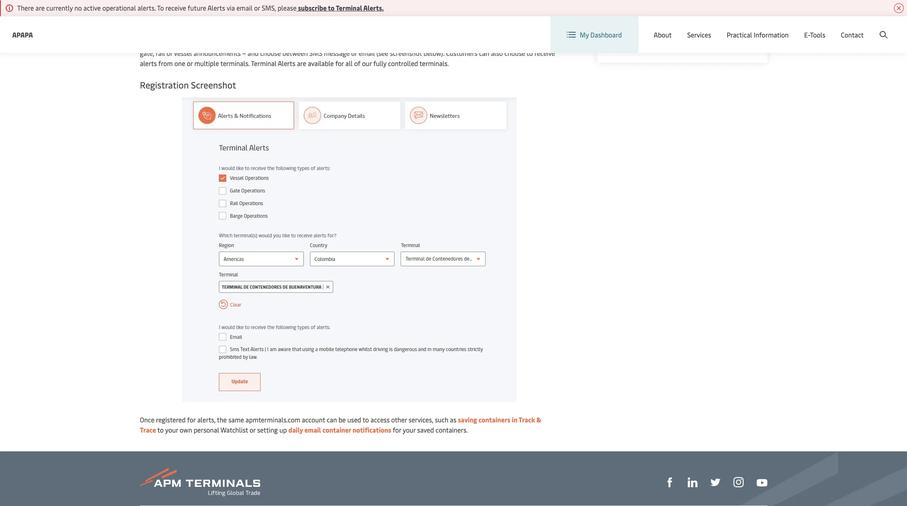 Task type: locate. For each thing, give the bounding box(es) containing it.
customers
[[446, 49, 478, 58]]

procedures
[[244, 18, 278, 27]]

for left all at the left
[[335, 59, 344, 68]]

1 horizontal spatial takes
[[686, 0, 702, 0]]

email down account
[[305, 426, 321, 435]]

twitter image
[[711, 478, 720, 488]]

alerts inside registering for alerts takes just a couple of minutes. choose from a number of options to ensure you only receive applicable alerts – such as gate, rail or vessel announcements – and choose between sms message or email (see screenshot below). customers can also choose to receive alerts from one or multiple terminals. terminal alerts are available for all of our fully controlled terminals.
[[278, 59, 295, 68]]

via
[[445, 0, 454, 7], [227, 3, 235, 12]]

daily email container notifications link
[[289, 426, 391, 435]]

such inside registering for alerts takes just a couple of minutes. choose from a number of options to ensure you only receive applicable alerts – such as gate, rail or vessel announcements – and choose between sms message or email (see screenshot below). customers can also choose to receive alerts from one or multiple terminals. terminal alerts are available for all of our fully controlled terminals.
[[526, 38, 539, 47]]

about
[[654, 30, 672, 39]]

1 vertical spatial just
[[220, 38, 231, 47]]

– left and
[[242, 49, 246, 58]]

or right one
[[187, 59, 193, 68]]

2 horizontal spatial such
[[526, 38, 539, 47]]

facebook image
[[665, 478, 675, 488]]

the inside 'apm terminals' global customer alert system enables customers to register to receive terminal alerts via sms or email. terminal alerts lift standards of proactivity by communicating operational issues that have clear implications for customers, such as bad weather warnings, congestion at the port, changes to procedures or delays with customs clearance.'
[[182, 18, 192, 27]]

to
[[334, 0, 341, 7], [367, 0, 374, 7], [328, 3, 335, 12], [236, 18, 243, 27], [393, 38, 399, 47], [527, 49, 533, 58], [363, 416, 369, 425], [158, 426, 164, 435]]

1 vertical spatial can
[[327, 416, 337, 425]]

1 horizontal spatial your
[[403, 426, 416, 435]]

2 choose from the left
[[505, 49, 525, 58]]

screenshot
[[390, 49, 422, 58]]

your down registered
[[165, 426, 178, 435]]

2 vertical spatial email
[[305, 426, 321, 435]]

1 horizontal spatial via
[[445, 0, 454, 7]]

as inside registering for alerts takes just a couple of minutes. choose from a number of options to ensure you only receive applicable alerts – such as gate, rail or vessel announcements – and choose between sms message or email (see screenshot below). customers can also choose to receive alerts from one or multiple terminals. terminal alerts are available for all of our fully controlled terminals.
[[541, 38, 548, 47]]

of inside 'apm terminals' global customer alert system enables customers to register to receive terminal alerts via sms or email. terminal alerts lift standards of proactivity by communicating operational issues that have clear implications for customers, such as bad weather warnings, congestion at the port, changes to procedures or delays with customs clearance.'
[[171, 8, 178, 17]]

to
[[157, 3, 164, 12]]

just
[[704, 0, 715, 0], [220, 38, 231, 47]]

0 horizontal spatial a
[[233, 38, 236, 47]]

just inside setting up terminal alerts takes just a few minutes.
[[704, 0, 715, 0]]

alerts up customers,
[[425, 0, 444, 7]]

email up our
[[359, 49, 375, 58]]

minutes. for alerts
[[610, 2, 635, 11]]

2 horizontal spatial a
[[716, 0, 719, 0]]

the right at
[[182, 18, 192, 27]]

alerts right terminal
[[668, 0, 685, 0]]

2 horizontal spatial email
[[359, 49, 375, 58]]

alerts
[[668, 0, 685, 0], [185, 38, 202, 47], [502, 38, 519, 47], [140, 59, 157, 68]]

e-
[[804, 30, 810, 39]]

a left couple
[[233, 38, 236, 47]]

via right by
[[227, 3, 235, 12]]

1 horizontal spatial from
[[316, 38, 331, 47]]

or
[[470, 0, 477, 7], [254, 3, 260, 12], [279, 18, 285, 27], [167, 49, 173, 58], [351, 49, 357, 58], [187, 59, 193, 68], [250, 426, 256, 435]]

0 vertical spatial sms
[[455, 0, 469, 7]]

1 vertical spatial takes
[[203, 38, 219, 47]]

1 vertical spatial the
[[217, 416, 227, 425]]

2 horizontal spatial as
[[541, 38, 548, 47]]

alerts.
[[138, 3, 156, 12]]

0 horizontal spatial terminals.
[[220, 59, 250, 68]]

1 horizontal spatial up
[[633, 0, 640, 0]]

1 vertical spatial sms
[[309, 49, 322, 58]]

of
[[171, 8, 178, 17], [259, 38, 265, 47], [362, 38, 368, 47], [354, 59, 361, 68]]

alerts down gate,
[[140, 59, 157, 68]]

such up containers.
[[435, 416, 449, 425]]

1 horizontal spatial –
[[521, 38, 524, 47]]

are down between
[[297, 59, 306, 68]]

1 vertical spatial –
[[242, 49, 246, 58]]

once registered for alerts, the same apmterminals.com account can be used to access other services, such as
[[140, 416, 457, 425]]

to down the communicating
[[236, 18, 243, 27]]

notifications
[[353, 426, 391, 435]]

account
[[302, 416, 325, 425]]

port,
[[194, 18, 209, 27]]

close alert image
[[894, 3, 904, 13]]

1 vertical spatial as
[[541, 38, 548, 47]]

own
[[180, 426, 192, 435]]

0 horizontal spatial just
[[220, 38, 231, 47]]

just left few
[[704, 0, 715, 0]]

terminals. down "below)."
[[420, 59, 449, 68]]

minutes. up between
[[267, 38, 292, 47]]

as
[[472, 8, 478, 17], [541, 38, 548, 47], [450, 416, 457, 425]]

operational down enables
[[271, 8, 306, 17]]

can left "be"
[[327, 416, 337, 425]]

or right rail
[[167, 49, 173, 58]]

takes up announcements
[[203, 38, 219, 47]]

your down the other
[[403, 426, 416, 435]]

– down warnings,
[[521, 38, 524, 47]]

1 horizontal spatial are
[[297, 59, 306, 68]]

minutes. inside registering for alerts takes just a couple of minutes. choose from a number of options to ensure you only receive applicable alerts – such as gate, rail or vessel announcements – and choose between sms message or email (see screenshot below). customers can also choose to receive alerts from one or multiple terminals. terminal alerts are available for all of our fully controlled terminals.
[[267, 38, 292, 47]]

personal
[[194, 426, 219, 435]]

1 horizontal spatial can
[[479, 49, 489, 58]]

sms inside 'apm terminals' global customer alert system enables customers to register to receive terminal alerts via sms or email. terminal alerts lift standards of proactivity by communicating operational issues that have clear implications for customers, such as bad weather warnings, congestion at the port, changes to procedures or delays with customs clearance.'
[[455, 0, 469, 7]]

0 horizontal spatial choose
[[260, 49, 281, 58]]

practical information button
[[727, 16, 789, 53]]

via up customers,
[[445, 0, 454, 7]]

as down warnings,
[[541, 38, 548, 47]]

only
[[434, 38, 447, 47]]

such left bad
[[456, 8, 470, 17]]

for left customers,
[[411, 8, 420, 17]]

from
[[316, 38, 331, 47], [158, 59, 173, 68]]

saving containers in track & trace
[[140, 416, 542, 435]]

the left same
[[217, 416, 227, 425]]

alerts up changes
[[208, 3, 225, 12]]

0 vertical spatial minutes.
[[610, 2, 635, 11]]

access
[[371, 416, 390, 425]]

operational right active
[[102, 3, 136, 12]]

terminals.
[[220, 59, 250, 68], [420, 59, 449, 68]]

0 horizontal spatial minutes.
[[267, 38, 292, 47]]

linkedin image
[[688, 478, 698, 488]]

are right there
[[35, 3, 45, 12]]

a up message
[[332, 38, 336, 47]]

just inside registering for alerts takes just a couple of minutes. choose from a number of options to ensure you only receive applicable alerts – such as gate, rail or vessel announcements – and choose between sms message or email (see screenshot below). customers can also choose to receive alerts from one or multiple terminals. terminal alerts are available for all of our fully controlled terminals.
[[220, 38, 231, 47]]

receive
[[375, 0, 396, 7], [166, 3, 186, 12], [448, 38, 469, 47], [535, 49, 555, 58]]

to up 'clear'
[[367, 0, 374, 7]]

1 horizontal spatial email
[[305, 426, 321, 435]]

for
[[411, 8, 420, 17], [175, 38, 183, 47], [335, 59, 344, 68], [187, 416, 196, 425], [393, 426, 401, 435]]

0 vertical spatial as
[[472, 8, 478, 17]]

dashboard
[[591, 30, 622, 39]]

future
[[188, 3, 206, 12]]

instagram image
[[733, 478, 744, 488]]

2 your from the left
[[403, 426, 416, 435]]

takes
[[686, 0, 702, 0], [203, 38, 219, 47]]

0 vertical spatial are
[[35, 3, 45, 12]]

once
[[140, 416, 154, 425]]

sms up available
[[309, 49, 322, 58]]

0 vertical spatial such
[[456, 8, 470, 17]]

please
[[278, 3, 297, 12]]

0 vertical spatial –
[[521, 38, 524, 47]]

choose right also
[[505, 49, 525, 58]]

customers
[[301, 0, 333, 7]]

or left setting on the bottom of the page
[[250, 426, 256, 435]]

services
[[687, 30, 711, 39]]

as left bad
[[472, 8, 478, 17]]

0 horizontal spatial –
[[242, 49, 246, 58]]

linkedin__x28_alt_x29__3_ link
[[688, 477, 698, 488]]

to up that
[[334, 0, 341, 7]]

1 horizontal spatial operational
[[271, 8, 306, 17]]

alerts up vessel at the left of page
[[185, 38, 202, 47]]

1 vertical spatial minutes.
[[267, 38, 292, 47]]

0 horizontal spatial sms
[[309, 49, 322, 58]]

applicable
[[470, 38, 501, 47]]

0 horizontal spatial email
[[236, 3, 253, 12]]

register
[[342, 0, 366, 7]]

warnings,
[[518, 8, 547, 17]]

apapa
[[12, 30, 33, 39]]

0 vertical spatial takes
[[686, 0, 702, 0]]

1 terminals. from the left
[[220, 59, 250, 68]]

sms inside registering for alerts takes just a couple of minutes. choose from a number of options to ensure you only receive applicable alerts – such as gate, rail or vessel announcements – and choose between sms message or email (see screenshot below). customers can also choose to receive alerts from one or multiple terminals. terminal alerts are available for all of our fully controlled terminals.
[[309, 49, 322, 58]]

via inside 'apm terminals' global customer alert system enables customers to register to receive terminal alerts via sms or email. terminal alerts lift standards of proactivity by communicating operational issues that have clear implications for customers, such as bad weather warnings, congestion at the port, changes to procedures or delays with customs clearance.'
[[445, 0, 454, 7]]

for inside 'apm terminals' global customer alert system enables customers to register to receive terminal alerts via sms or email. terminal alerts lift standards of proactivity by communicating operational issues that have clear implications for customers, such as bad weather warnings, congestion at the port, changes to procedures or delays with customs clearance.'
[[411, 8, 420, 17]]

0 horizontal spatial operational
[[102, 3, 136, 12]]

0 vertical spatial email
[[236, 3, 253, 12]]

number
[[337, 38, 360, 47]]

–
[[521, 38, 524, 47], [242, 49, 246, 58]]

can inside registering for alerts takes just a couple of minutes. choose from a number of options to ensure you only receive applicable alerts – such as gate, rail or vessel announcements – and choose between sms message or email (see screenshot below). customers can also choose to receive alerts from one or multiple terminals. terminal alerts are available for all of our fully controlled terminals.
[[479, 49, 489, 58]]

0 horizontal spatial such
[[435, 416, 449, 425]]

1 horizontal spatial just
[[704, 0, 715, 0]]

choose right and
[[260, 49, 281, 58]]

alerts.
[[364, 3, 384, 12]]

terminal alerts subscription image
[[182, 97, 517, 403]]

setting
[[257, 426, 278, 435]]

up left daily
[[279, 426, 287, 435]]

1 horizontal spatial choose
[[505, 49, 525, 58]]

as up containers.
[[450, 416, 457, 425]]

0 horizontal spatial are
[[35, 3, 45, 12]]

my
[[580, 30, 589, 39]]

email left system
[[236, 3, 253, 12]]

or left delays
[[279, 18, 285, 27]]

switch
[[677, 24, 697, 33]]

setting up terminal alerts takes just a few minutes.
[[610, 0, 732, 11]]

0 horizontal spatial your
[[165, 426, 178, 435]]

alerts down between
[[278, 59, 295, 68]]

implications
[[373, 8, 410, 17]]

ensure
[[401, 38, 421, 47]]

customs
[[323, 18, 348, 27]]

1 vertical spatial are
[[297, 59, 306, 68]]

apm terminals' global customer alert system enables customers to register to receive terminal alerts via sms or email. terminal alerts lift standards of proactivity by communicating operational issues that have clear implications for customers, such as bad weather warnings, congestion at the port, changes to procedures or delays with customs clearance.
[[140, 0, 555, 27]]

bad
[[479, 8, 491, 17]]

1 vertical spatial email
[[359, 49, 375, 58]]

0 horizontal spatial takes
[[203, 38, 219, 47]]

of down terminals'
[[171, 8, 178, 17]]

just up announcements
[[220, 38, 231, 47]]

1 choose from the left
[[260, 49, 281, 58]]

minutes. down "setting" at the right top of page
[[610, 2, 635, 11]]

from down rail
[[158, 59, 173, 68]]

minutes. inside setting up terminal alerts takes just a few minutes.
[[610, 2, 635, 11]]

1 horizontal spatial terminals.
[[420, 59, 449, 68]]

customer
[[208, 0, 236, 7]]

2 vertical spatial as
[[450, 416, 457, 425]]

0 vertical spatial can
[[479, 49, 489, 58]]

about button
[[654, 16, 672, 53]]

0 horizontal spatial can
[[327, 416, 337, 425]]

terminals. down announcements
[[220, 59, 250, 68]]

alerts
[[425, 0, 444, 7], [525, 0, 544, 7], [208, 3, 225, 12], [278, 59, 295, 68]]

track
[[519, 416, 535, 425]]

1 vertical spatial such
[[526, 38, 539, 47]]

can down 'applicable'
[[479, 49, 489, 58]]

your
[[165, 426, 178, 435], [403, 426, 416, 435]]

from up message
[[316, 38, 331, 47]]

for up vessel at the left of page
[[175, 38, 183, 47]]

1 horizontal spatial as
[[472, 8, 478, 17]]

a left few
[[716, 0, 719, 0]]

such inside 'apm terminals' global customer alert system enables customers to register to receive terminal alerts via sms or email. terminal alerts lift standards of proactivity by communicating operational issues that have clear implications for customers, such as bad weather warnings, congestion at the port, changes to procedures or delays with customs clearance.'
[[456, 8, 470, 17]]

1 horizontal spatial such
[[456, 8, 470, 17]]

0 vertical spatial the
[[182, 18, 192, 27]]

0 horizontal spatial the
[[182, 18, 192, 27]]

up inside setting up terminal alerts takes just a few minutes.
[[633, 0, 640, 0]]

as inside 'apm terminals' global customer alert system enables customers to register to receive terminal alerts via sms or email. terminal alerts lift standards of proactivity by communicating operational issues that have clear implications for customers, such as bad weather warnings, congestion at the port, changes to procedures or delays with customs clearance.'
[[472, 8, 478, 17]]

practical information
[[727, 30, 789, 39]]

takes inside registering for alerts takes just a couple of minutes. choose from a number of options to ensure you only receive applicable alerts – such as gate, rail or vessel announcements – and choose between sms message or email (see screenshot below). customers can also choose to receive alerts from one or multiple terminals. terminal alerts are available for all of our fully controlled terminals.
[[203, 38, 219, 47]]

or up all at the left
[[351, 49, 357, 58]]

0 horizontal spatial from
[[158, 59, 173, 68]]

0 vertical spatial just
[[704, 0, 715, 0]]

currently
[[46, 3, 73, 12]]

such down warnings,
[[526, 38, 539, 47]]

sms left email.
[[455, 0, 469, 7]]

weather
[[492, 8, 517, 17]]

customers,
[[422, 8, 455, 17]]

1 horizontal spatial minutes.
[[610, 2, 635, 11]]

sms,
[[262, 3, 276, 12]]

lift
[[545, 0, 555, 7]]

1 horizontal spatial sms
[[455, 0, 469, 7]]

up right "setting" at the right top of page
[[633, 0, 640, 0]]

1 vertical spatial up
[[279, 426, 287, 435]]

0 vertical spatial up
[[633, 0, 640, 0]]

1 vertical spatial from
[[158, 59, 173, 68]]

1 your from the left
[[165, 426, 178, 435]]

0 horizontal spatial up
[[279, 426, 287, 435]]

takes up switch location button on the top of the page
[[686, 0, 702, 0]]

takes inside setting up terminal alerts takes just a few minutes.
[[686, 0, 702, 0]]

to up customs
[[328, 3, 335, 12]]

one
[[174, 59, 185, 68]]



Task type: vqa. For each thing, say whether or not it's contained in the screenshot.
Number at the top left
yes



Task type: describe. For each thing, give the bounding box(es) containing it.
terminals'
[[155, 0, 186, 7]]

to up screenshot
[[393, 38, 399, 47]]

enables
[[277, 0, 300, 7]]

options
[[369, 38, 392, 47]]

global menu
[[750, 24, 787, 33]]

there
[[17, 3, 34, 12]]

subscribe to terminal alerts. link
[[297, 3, 384, 12]]

at
[[174, 18, 181, 27]]

create
[[847, 24, 866, 33]]

for down the other
[[393, 426, 401, 435]]

fully
[[373, 59, 387, 68]]

to right used
[[363, 416, 369, 425]]

rail
[[156, 49, 165, 58]]

all
[[346, 59, 353, 68]]

1 horizontal spatial a
[[332, 38, 336, 47]]

alerts inside setting up terminal alerts takes just a few minutes.
[[668, 0, 685, 0]]

have
[[341, 8, 355, 17]]

also
[[491, 49, 503, 58]]

registering
[[140, 38, 173, 47]]

terminal inside registering for alerts takes just a couple of minutes. choose from a number of options to ensure you only receive applicable alerts – such as gate, rail or vessel announcements – and choose between sms message or email (see screenshot below). customers can also choose to receive alerts from one or multiple terminals. terminal alerts are available for all of our fully controlled terminals.
[[251, 59, 276, 68]]

of right all at the left
[[354, 59, 361, 68]]

proactivity
[[179, 8, 213, 17]]

login / create account
[[826, 24, 892, 33]]

congestion
[[140, 18, 173, 27]]

registering for alerts takes just a couple of minutes. choose from a number of options to ensure you only receive applicable alerts – such as gate, rail or vessel announcements – and choose between sms message or email (see screenshot below). customers can also choose to receive alerts from one or multiple terminals. terminal alerts are available for all of our fully controlled terminals.
[[140, 38, 555, 68]]

announcements
[[194, 49, 241, 58]]

email.
[[478, 0, 496, 7]]

global menu button
[[732, 16, 795, 41]]

containers
[[479, 416, 511, 425]]

0 vertical spatial from
[[316, 38, 331, 47]]

to right also
[[527, 49, 533, 58]]

gate,
[[140, 49, 154, 58]]

couple
[[238, 38, 257, 47]]

e-tools button
[[804, 16, 826, 53]]

menu
[[770, 24, 787, 33]]

same
[[228, 416, 244, 425]]

receive inside 'apm terminals' global customer alert system enables customers to register to receive terminal alerts via sms or email. terminal alerts lift standards of proactivity by communicating operational issues that have clear implications for customers, such as bad weather warnings, congestion at the port, changes to procedures or delays with customs clearance.'
[[375, 0, 396, 7]]

be
[[339, 416, 346, 425]]

registration screenshot
[[140, 79, 236, 91]]

other
[[391, 416, 407, 425]]

login / create account link
[[811, 16, 892, 40]]

or left email.
[[470, 0, 477, 7]]

delays
[[287, 18, 306, 27]]

shape link
[[665, 477, 675, 488]]

clear
[[356, 8, 371, 17]]

you tube link
[[757, 478, 767, 488]]

(see
[[377, 49, 388, 58]]

message
[[324, 49, 350, 58]]

few
[[721, 0, 732, 0]]

account
[[868, 24, 892, 33]]

a inside setting up terminal alerts takes just a few minutes.
[[716, 0, 719, 0]]

available
[[308, 59, 334, 68]]

apmt footer logo image
[[140, 469, 260, 497]]

youtube image
[[757, 480, 767, 487]]

1 horizontal spatial the
[[217, 416, 227, 425]]

global
[[750, 24, 769, 33]]

terminal
[[641, 0, 666, 0]]

active
[[83, 3, 101, 12]]

minutes. for takes
[[267, 38, 292, 47]]

alerts up also
[[502, 38, 519, 47]]

registered
[[156, 416, 186, 425]]

by
[[214, 8, 221, 17]]

0 horizontal spatial via
[[227, 3, 235, 12]]

services,
[[409, 416, 433, 425]]

/
[[843, 24, 846, 33]]

that
[[326, 8, 339, 17]]

to your own personal watchlist or setting up daily email container notifications for your saved containers.
[[156, 426, 468, 435]]

container
[[323, 426, 351, 435]]

apm
[[140, 0, 154, 7]]

switch location button
[[664, 24, 724, 33]]

used
[[347, 416, 361, 425]]

and
[[248, 49, 259, 58]]

changes
[[210, 18, 235, 27]]

vessel
[[174, 49, 192, 58]]

apapa link
[[12, 30, 33, 40]]

standards
[[140, 8, 170, 17]]

fill 44 link
[[711, 477, 720, 488]]

2 vertical spatial such
[[435, 416, 449, 425]]

apmterminals.com
[[246, 416, 300, 425]]

of left options
[[362, 38, 368, 47]]

trace
[[140, 426, 156, 435]]

global
[[187, 0, 206, 7]]

information
[[754, 30, 789, 39]]

with
[[308, 18, 321, 27]]

0 horizontal spatial as
[[450, 416, 457, 425]]

no
[[74, 3, 82, 12]]

saving containers in track & trace link
[[140, 416, 542, 435]]

2 terminals. from the left
[[420, 59, 449, 68]]

my dashboard
[[580, 30, 622, 39]]

location
[[698, 24, 724, 33]]

to right trace
[[158, 426, 164, 435]]

operational inside 'apm terminals' global customer alert system enables customers to register to receive terminal alerts via sms or email. terminal alerts lift standards of proactivity by communicating operational issues that have clear implications for customers, such as bad weather warnings, congestion at the port, changes to procedures or delays with customs clearance.'
[[271, 8, 306, 17]]

are inside registering for alerts takes just a couple of minutes. choose from a number of options to ensure you only receive applicable alerts – such as gate, rail or vessel announcements – and choose between sms message or email (see screenshot below). customers can also choose to receive alerts from one or multiple terminals. terminal alerts are available for all of our fully controlled terminals.
[[297, 59, 306, 68]]

or left sms,
[[254, 3, 260, 12]]

containers.
[[436, 426, 468, 435]]

for up own
[[187, 416, 196, 425]]

alerts up warnings,
[[525, 0, 544, 7]]

email inside registering for alerts takes just a couple of minutes. choose from a number of options to ensure you only receive applicable alerts – such as gate, rail or vessel announcements – and choose between sms message or email (see screenshot below). customers can also choose to receive alerts from one or multiple terminals. terminal alerts are available for all of our fully controlled terminals.
[[359, 49, 375, 58]]

my dashboard button
[[567, 16, 622, 53]]

of right couple
[[259, 38, 265, 47]]

&
[[537, 416, 542, 425]]

login
[[826, 24, 842, 33]]

below).
[[424, 49, 445, 58]]

contact
[[841, 30, 864, 39]]

practical
[[727, 30, 752, 39]]

subscribe
[[298, 3, 327, 12]]

there are currently no active operational alerts. to receive future alerts via email or sms, please subscribe to terminal alerts.
[[17, 3, 384, 12]]

you
[[422, 38, 433, 47]]

setting
[[610, 0, 631, 0]]



